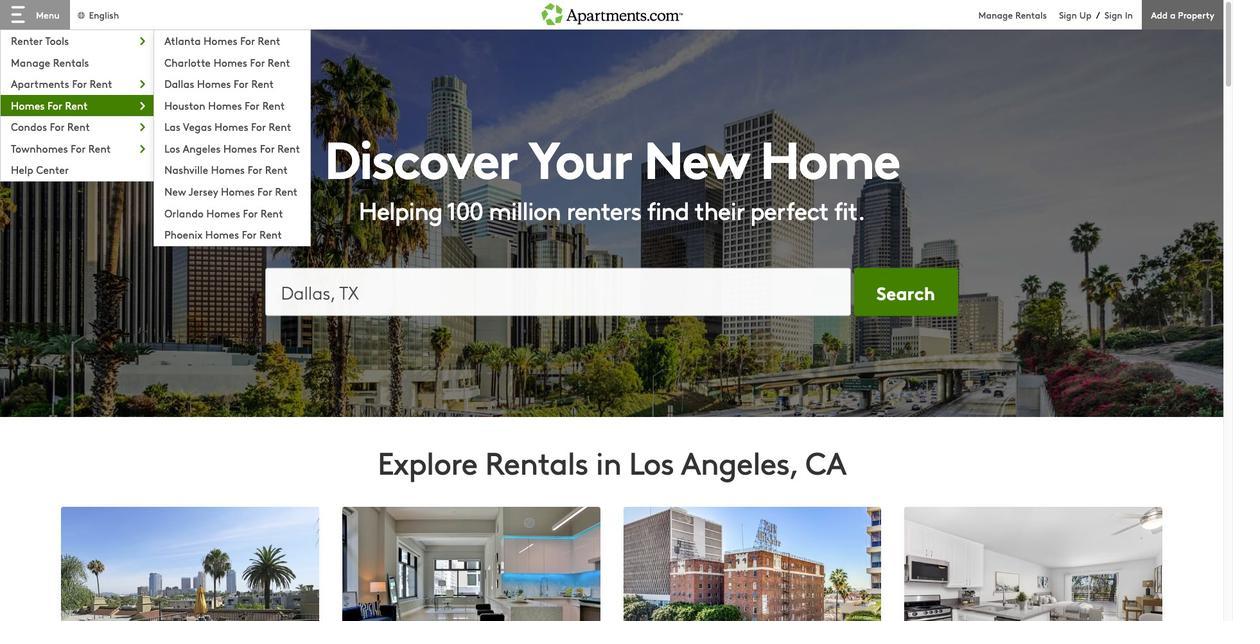 Task type: vqa. For each thing, say whether or not it's contained in the screenshot.
1st margin image from the bottom of the page
no



Task type: locate. For each thing, give the bounding box(es) containing it.
rentals for explore rentals in los angeles, ca
[[485, 441, 588, 484]]

new jersey homes for rent
[[164, 184, 298, 198]]

add a property link
[[1142, 0, 1224, 30]]

0 vertical spatial manage rentals link
[[979, 8, 1059, 21]]

rentals for manage rentals sign up / sign in
[[1016, 8, 1047, 21]]

homes up condos
[[11, 98, 45, 112]]

manage for manage rentals sign up / sign in
[[979, 8, 1013, 21]]

homes
[[204, 33, 237, 48], [214, 55, 247, 69], [197, 77, 231, 91], [11, 98, 45, 112], [208, 98, 242, 112], [215, 120, 248, 134], [223, 141, 257, 155], [211, 163, 245, 177], [221, 184, 255, 198], [206, 206, 240, 220], [205, 227, 239, 242]]

helping
[[359, 193, 442, 226]]

add a property
[[1151, 8, 1215, 21]]

0 horizontal spatial rentals
[[53, 55, 89, 69]]

sign left up
[[1059, 8, 1077, 21]]

1 vertical spatial los
[[629, 441, 674, 484]]

for
[[240, 33, 255, 48], [250, 55, 265, 69], [72, 77, 87, 91], [234, 77, 249, 91], [48, 98, 62, 112], [245, 98, 260, 112], [50, 120, 65, 134], [251, 120, 266, 134], [71, 141, 86, 155], [260, 141, 275, 155], [248, 163, 262, 177], [258, 184, 272, 198], [243, 206, 258, 220], [242, 227, 257, 242]]

for up homes for rent link
[[72, 77, 87, 91]]

condos
[[11, 120, 47, 134]]

angeles,
[[681, 441, 798, 484]]

sign up link
[[1059, 8, 1092, 21]]

phoenix homes for rent link
[[154, 224, 310, 243]]

for up las vegas homes for rent link
[[245, 98, 260, 112]]

rent
[[258, 33, 280, 48], [268, 55, 290, 69], [90, 77, 112, 91], [251, 77, 274, 91], [65, 98, 88, 112], [262, 98, 285, 112], [67, 120, 90, 134], [269, 120, 291, 134], [88, 141, 111, 155], [278, 141, 300, 155], [265, 163, 288, 177], [275, 184, 298, 198], [261, 206, 283, 220], [259, 227, 282, 242]]

homes up houston homes for rent
[[197, 77, 231, 91]]

for inside "link"
[[245, 98, 260, 112]]

manage inside manage rentals sign up / sign in
[[979, 8, 1013, 21]]

center
[[36, 163, 69, 177]]

0 vertical spatial los
[[164, 141, 180, 155]]

rent up las vegas homes for rent link
[[262, 98, 285, 112]]

for up phoenix homes for rent link
[[243, 206, 258, 220]]

Search by Location or Point of Interest text field
[[265, 268, 851, 316]]

orlando
[[164, 206, 204, 220]]

rent up "new jersey homes for rent" link on the top left of the page
[[265, 163, 288, 177]]

homes up "orlando  homes for rent" link at the top left
[[221, 184, 255, 198]]

homes up dallas homes for rent link
[[214, 55, 247, 69]]

apartments for rent link
[[1, 73, 154, 92]]

sign
[[1059, 8, 1077, 21], [1105, 8, 1123, 21]]

manage rentals
[[11, 55, 89, 69]]

1 vertical spatial manage rentals link
[[1, 52, 154, 71]]

rent inside los angeles homes for rent link
[[278, 141, 300, 155]]

0 horizontal spatial los
[[164, 141, 180, 155]]

dallas homes for rent
[[164, 77, 274, 91]]

help center
[[11, 163, 69, 177]]

1 horizontal spatial new
[[644, 119, 748, 193]]

rent up townhomes for rent link
[[67, 120, 90, 134]]

1 horizontal spatial sign
[[1105, 8, 1123, 21]]

2 horizontal spatial rentals
[[1016, 8, 1047, 21]]

rent up "orlando  homes for rent" link at the top left
[[275, 184, 298, 198]]

homes up las vegas homes for rent
[[208, 98, 242, 112]]

homes for rent link
[[1, 95, 154, 114]]

manage
[[979, 8, 1013, 21], [11, 55, 50, 69]]

rent up homes for rent link
[[90, 77, 112, 91]]

manage rentals link
[[979, 8, 1059, 21], [1, 52, 154, 71]]

rent up the charlotte homes for rent link
[[258, 33, 280, 48]]

apartments
[[11, 77, 69, 91]]

dallas
[[164, 77, 194, 91]]

homes for rent
[[11, 98, 88, 112]]

2 vertical spatial rentals
[[485, 441, 588, 484]]

atlanta homes for rent link
[[154, 30, 310, 49]]

0 horizontal spatial manage
[[11, 55, 50, 69]]

rent up condos for rent link
[[65, 98, 88, 112]]

atlanta homes for rent
[[164, 33, 280, 48]]

homes up "new jersey homes for rent" link on the top left of the page
[[211, 163, 245, 177]]

for up los angeles homes for rent link
[[251, 120, 266, 134]]

0 vertical spatial rentals
[[1016, 8, 1047, 21]]

1 horizontal spatial manage
[[979, 8, 1013, 21]]

rent up help center link
[[88, 141, 111, 155]]

los
[[164, 141, 180, 155], [629, 441, 674, 484]]

jersey
[[189, 184, 218, 198]]

los angeles homes for rent
[[164, 141, 300, 155]]

for up "orlando  homes for rent" link at the top left
[[258, 184, 272, 198]]

rent up houston homes for rent "link"
[[251, 77, 274, 91]]

rent down "orlando  homes for rent" link at the top left
[[259, 227, 282, 242]]

rent inside nashville homes for rent link
[[265, 163, 288, 177]]

sign left the in
[[1105, 8, 1123, 21]]

rentals
[[1016, 8, 1047, 21], [53, 55, 89, 69], [485, 441, 588, 484]]

manage rentals sign up / sign in
[[979, 8, 1133, 21]]

rent inside condos for rent link
[[67, 120, 90, 134]]

menu button
[[0, 0, 70, 30]]

rent up los angeles homes for rent link
[[269, 120, 291, 134]]

fit.
[[834, 193, 865, 226]]

0 vertical spatial manage
[[979, 8, 1013, 21]]

houston
[[164, 98, 205, 112]]

explore
[[378, 441, 478, 484]]

2 sign from the left
[[1105, 8, 1123, 21]]

ca
[[806, 441, 846, 484]]

rent up dallas homes for rent link
[[268, 55, 290, 69]]

los down las
[[164, 141, 180, 155]]

rent inside atlanta homes for rent link
[[258, 33, 280, 48]]

0 horizontal spatial sign
[[1059, 8, 1077, 21]]

rentals inside manage rentals sign up / sign in
[[1016, 8, 1047, 21]]

1 vertical spatial manage
[[11, 55, 50, 69]]

homes up nashville homes for rent link
[[223, 141, 257, 155]]

for up "new jersey homes for rent" link on the top left of the page
[[248, 163, 262, 177]]

1 vertical spatial rentals
[[53, 55, 89, 69]]

/
[[1096, 8, 1100, 21]]

sign in link
[[1105, 8, 1133, 21]]

up
[[1080, 8, 1092, 21]]

tools
[[45, 33, 69, 48]]

nashville homes for rent
[[164, 163, 288, 177]]

home
[[760, 119, 899, 193]]

menu
[[36, 8, 59, 21]]

homes inside "link"
[[208, 98, 242, 112]]

english link
[[76, 8, 119, 21]]

orlando  homes for rent link
[[154, 203, 310, 222]]

for up townhomes for rent
[[50, 120, 65, 134]]

rent up nashville homes for rent link
[[278, 141, 300, 155]]

1 horizontal spatial rentals
[[485, 441, 588, 484]]

rent up phoenix homes for rent link
[[261, 206, 283, 220]]

new
[[644, 119, 748, 193], [164, 184, 186, 198]]

discover your new home helping 100 million renters find their perfect fit.
[[325, 119, 899, 226]]

a
[[1171, 8, 1176, 21]]

las
[[164, 120, 181, 134]]

los right in
[[629, 441, 674, 484]]

perfect
[[750, 193, 828, 226]]



Task type: describe. For each thing, give the bounding box(es) containing it.
condos for rent
[[11, 120, 90, 134]]

los angeles homes for rent link
[[154, 138, 310, 157]]

apartments.com logo image
[[541, 0, 683, 25]]

renter
[[11, 33, 43, 48]]

rent inside the charlotte homes for rent link
[[268, 55, 290, 69]]

renter tools link
[[1, 30, 154, 49]]

atlanta
[[164, 33, 201, 48]]

for down "orlando  homes for rent" link at the top left
[[242, 227, 257, 242]]

homes up los angeles homes for rent link
[[215, 120, 248, 134]]

help
[[11, 163, 33, 177]]

in
[[1125, 8, 1133, 21]]

manage for manage rentals
[[11, 55, 50, 69]]

in
[[596, 441, 621, 484]]

property
[[1178, 8, 1215, 21]]

las vegas homes for rent link
[[154, 116, 310, 135]]

0 horizontal spatial new
[[164, 184, 186, 198]]

charlotte homes for rent
[[164, 55, 290, 69]]

rent inside townhomes for rent link
[[88, 141, 111, 155]]

english
[[89, 8, 119, 21]]

rent inside houston homes for rent "link"
[[262, 98, 285, 112]]

for up nashville homes for rent link
[[260, 141, 275, 155]]

homes down orlando  homes for rent on the top of the page
[[205, 227, 239, 242]]

for up condos for rent
[[48, 98, 62, 112]]

rentals for manage rentals
[[53, 55, 89, 69]]

100
[[447, 193, 483, 226]]

townhomes for rent
[[11, 141, 111, 155]]

explore rentals in los angeles, ca
[[378, 441, 846, 484]]

vegas
[[183, 120, 212, 134]]

1 horizontal spatial los
[[629, 441, 674, 484]]

discover
[[325, 119, 518, 193]]

1 sign from the left
[[1059, 8, 1077, 21]]

renter tools
[[11, 33, 69, 48]]

rent inside apartments for rent link
[[90, 77, 112, 91]]

dallas homes for rent link
[[154, 73, 310, 92]]

add
[[1151, 8, 1168, 21]]

townhomes for rent link
[[1, 138, 154, 157]]

your
[[529, 119, 632, 193]]

for up the charlotte homes for rent link
[[240, 33, 255, 48]]

charlotte homes for rent link
[[154, 52, 310, 71]]

nashville homes for rent link
[[154, 160, 310, 179]]

houston homes for rent
[[164, 98, 285, 112]]

homes up phoenix homes for rent
[[206, 206, 240, 220]]

0 horizontal spatial manage rentals link
[[1, 52, 154, 71]]

rent inside phoenix homes for rent link
[[259, 227, 282, 242]]

houston homes for rent link
[[154, 95, 310, 114]]

las vegas homes for rent
[[164, 120, 291, 134]]

nashville
[[164, 163, 208, 177]]

help center link
[[1, 160, 154, 179]]

search
[[877, 280, 936, 305]]

condos for rent link
[[1, 116, 154, 135]]

charlotte
[[164, 55, 211, 69]]

townhomes
[[11, 141, 68, 155]]

for up dallas homes for rent link
[[250, 55, 265, 69]]

new jersey homes for rent link
[[154, 181, 310, 200]]

new inside discover your new home helping 100 million renters find their perfect fit.
[[644, 119, 748, 193]]

find
[[647, 193, 689, 226]]

homes up charlotte homes for rent
[[204, 33, 237, 48]]

1 horizontal spatial manage rentals link
[[979, 8, 1059, 21]]

apartments for rent
[[11, 77, 112, 91]]

for up help center link
[[71, 141, 86, 155]]

renters
[[567, 193, 641, 226]]

rent inside dallas homes for rent link
[[251, 77, 274, 91]]

phoenix homes for rent
[[164, 227, 282, 242]]

angeles
[[183, 141, 221, 155]]

rent inside las vegas homes for rent link
[[269, 120, 291, 134]]

rent inside "new jersey homes for rent" link
[[275, 184, 298, 198]]

their
[[695, 193, 745, 226]]

rent inside homes for rent link
[[65, 98, 88, 112]]

search button
[[854, 268, 958, 316]]

for up houston homes for rent "link"
[[234, 77, 249, 91]]

phoenix
[[164, 227, 203, 242]]

rent inside "orlando  homes for rent" link
[[261, 206, 283, 220]]

orlando  homes for rent
[[164, 206, 283, 220]]

million
[[489, 193, 561, 226]]



